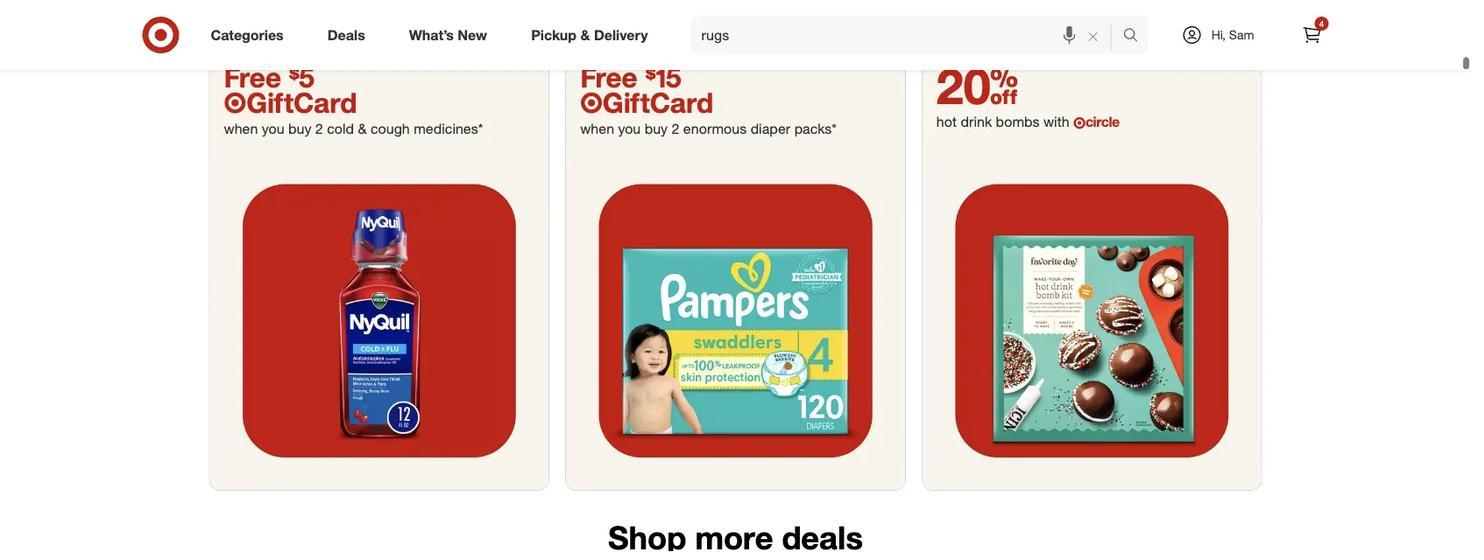 Task type: vqa. For each thing, say whether or not it's contained in the screenshot.
Side
no



Task type: describe. For each thing, give the bounding box(es) containing it.
hot
[[937, 113, 957, 130]]

categories link
[[196, 16, 306, 54]]

when for $5
[[224, 120, 258, 137]]

search
[[1115, 28, 1157, 45]]

$5
[[289, 60, 314, 94]]

& inside "free $5 ¬giftcard when you buy 2 cold & cough medicines*"
[[358, 120, 367, 137]]

$15
[[645, 60, 681, 94]]

buy for $15
[[645, 120, 668, 137]]

¬giftcard for $5
[[224, 86, 357, 120]]

you for $5
[[262, 120, 284, 137]]

¬giftcard for $15
[[580, 86, 713, 120]]

free for $15
[[580, 60, 638, 94]]

free $15 ¬giftcard when you buy 2 enormous diaper packs*
[[580, 60, 837, 137]]

deals
[[327, 26, 365, 43]]

What can we help you find? suggestions appear below search field
[[691, 16, 1127, 54]]

free $5 ¬giftcard when you buy 2 cold & cough medicines*
[[224, 60, 483, 137]]

drink
[[961, 113, 992, 130]]

categories
[[211, 26, 284, 43]]

circle
[[1086, 113, 1120, 130]]

pickup & delivery link
[[516, 16, 670, 54]]

4 link
[[1293, 16, 1331, 54]]

4
[[1319, 18, 1324, 29]]

pickup & delivery
[[531, 26, 648, 43]]

20
[[937, 56, 1018, 116]]

delivery
[[594, 26, 648, 43]]

what's
[[409, 26, 454, 43]]

buy for $5
[[288, 120, 311, 137]]

what's new link
[[394, 16, 509, 54]]

free for $5
[[224, 60, 281, 94]]

when for $15
[[580, 120, 614, 137]]

2 for $5
[[315, 120, 323, 137]]

packs*
[[794, 120, 837, 137]]



Task type: locate. For each thing, give the bounding box(es) containing it.
free inside "free $5 ¬giftcard when you buy 2 cold & cough medicines*"
[[224, 60, 281, 94]]

1 horizontal spatial 2
[[672, 120, 679, 137]]

pickup
[[531, 26, 577, 43]]

0 horizontal spatial &
[[358, 120, 367, 137]]

buy down the $15
[[645, 120, 668, 137]]

free
[[224, 60, 281, 94], [580, 60, 638, 94]]

you left enormous
[[618, 120, 641, 137]]

what's new
[[409, 26, 487, 43]]

0 vertical spatial &
[[580, 26, 590, 43]]

deals link
[[313, 16, 387, 54]]

2 you from the left
[[618, 120, 641, 137]]

0 horizontal spatial you
[[262, 120, 284, 137]]

diaper
[[751, 120, 790, 137]]

with
[[1044, 113, 1069, 130]]

2 inside free $15 ¬giftcard when you buy 2 enormous diaper packs*
[[672, 120, 679, 137]]

¬giftcard
[[224, 86, 357, 120], [580, 86, 713, 120]]

you
[[262, 120, 284, 137], [618, 120, 641, 137]]

1 horizontal spatial &
[[580, 26, 590, 43]]

¬giftcard inside "free $5 ¬giftcard when you buy 2 cold & cough medicines*"
[[224, 86, 357, 120]]

hi,
[[1211, 27, 1226, 42]]

1 free from the left
[[224, 60, 281, 94]]

you inside "free $5 ¬giftcard when you buy 2 cold & cough medicines*"
[[262, 120, 284, 137]]

1 vertical spatial &
[[358, 120, 367, 137]]

buy inside free $15 ¬giftcard when you buy 2 enormous diaper packs*
[[645, 120, 668, 137]]

medicines*
[[414, 120, 483, 137]]

1 ¬giftcard from the left
[[224, 86, 357, 120]]

0 horizontal spatial buy
[[288, 120, 311, 137]]

enormous
[[683, 120, 747, 137]]

when inside free $15 ¬giftcard when you buy 2 enormous diaper packs*
[[580, 120, 614, 137]]

1 horizontal spatial ¬giftcard
[[580, 86, 713, 120]]

cough
[[371, 120, 410, 137]]

1 2 from the left
[[315, 120, 323, 137]]

you inside free $15 ¬giftcard when you buy 2 enormous diaper packs*
[[618, 120, 641, 137]]

you for $15
[[618, 120, 641, 137]]

buy inside "free $5 ¬giftcard when you buy 2 cold & cough medicines*"
[[288, 120, 311, 137]]

& inside pickup & delivery link
[[580, 26, 590, 43]]

2 2 from the left
[[672, 120, 679, 137]]

&
[[580, 26, 590, 43], [358, 120, 367, 137]]

1 horizontal spatial buy
[[645, 120, 668, 137]]

new
[[458, 26, 487, 43]]

when inside "free $5 ¬giftcard when you buy 2 cold & cough medicines*"
[[224, 120, 258, 137]]

2 left cold
[[315, 120, 323, 137]]

buy left cold
[[288, 120, 311, 137]]

1 horizontal spatial free
[[580, 60, 638, 94]]

0 horizontal spatial when
[[224, 120, 258, 137]]

free down delivery
[[580, 60, 638, 94]]

when
[[224, 120, 258, 137], [580, 120, 614, 137]]

¬giftcard up cold
[[224, 86, 357, 120]]

1 buy from the left
[[288, 120, 311, 137]]

free inside free $15 ¬giftcard when you buy 2 enormous diaper packs*
[[580, 60, 638, 94]]

2 for $15
[[672, 120, 679, 137]]

¬giftcard inside free $15 ¬giftcard when you buy 2 enormous diaper packs*
[[580, 86, 713, 120]]

& right "pickup"
[[580, 26, 590, 43]]

1 horizontal spatial you
[[618, 120, 641, 137]]

hi, sam
[[1211, 27, 1254, 42]]

free down categories link at the top
[[224, 60, 281, 94]]

2 free from the left
[[580, 60, 638, 94]]

cold
[[327, 120, 354, 137]]

bombs
[[996, 113, 1040, 130]]

2 ¬giftcard from the left
[[580, 86, 713, 120]]

buy
[[288, 120, 311, 137], [645, 120, 668, 137]]

2
[[315, 120, 323, 137], [672, 120, 679, 137]]

2 buy from the left
[[645, 120, 668, 137]]

search button
[[1115, 16, 1157, 58]]

1 horizontal spatial when
[[580, 120, 614, 137]]

2 left enormous
[[672, 120, 679, 137]]

0 horizontal spatial ¬giftcard
[[224, 86, 357, 120]]

1 when from the left
[[224, 120, 258, 137]]

2 inside "free $5 ¬giftcard when you buy 2 cold & cough medicines*"
[[315, 120, 323, 137]]

you left cold
[[262, 120, 284, 137]]

1 you from the left
[[262, 120, 284, 137]]

hot drink bombs with
[[937, 113, 1073, 130]]

sam
[[1229, 27, 1254, 42]]

¬giftcard down delivery
[[580, 86, 713, 120]]

0 horizontal spatial free
[[224, 60, 281, 94]]

2 when from the left
[[580, 120, 614, 137]]

& right cold
[[358, 120, 367, 137]]

0 horizontal spatial 2
[[315, 120, 323, 137]]



